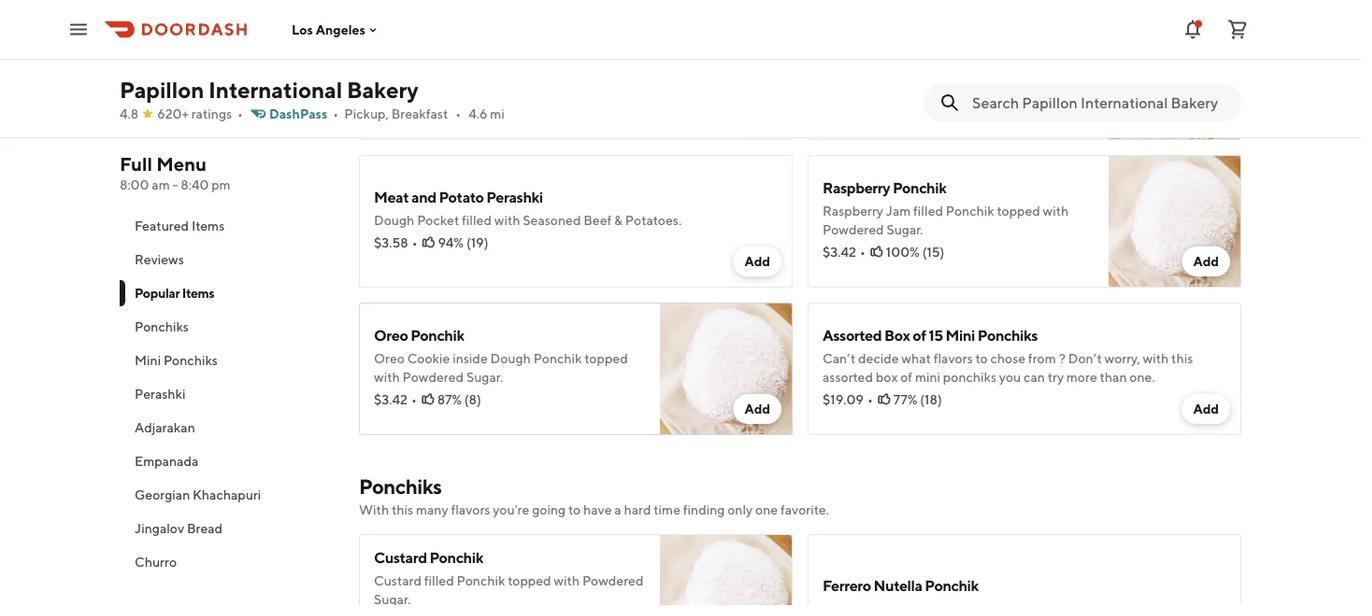 Task type: locate. For each thing, give the bounding box(es) containing it.
full menu 8:00 am - 8:40 pm
[[120, 153, 231, 193]]

0 vertical spatial raspberry
[[823, 179, 890, 197]]

dulce
[[823, 56, 858, 71]]

mini ponchiks
[[135, 353, 218, 368]]

this right 'worry,'
[[1171, 351, 1193, 366]]

ponchiks up with
[[359, 475, 442, 499]]

custard ponchik image
[[660, 535, 793, 607]]

0 vertical spatial nutella
[[425, 50, 474, 68]]

$3.42 • down cookie
[[374, 392, 417, 408]]

$3.99 •
[[374, 78, 417, 93]]

filled down many
[[424, 574, 454, 589]]

to up ponchiks
[[976, 351, 988, 366]]

meat and potato perashki dough pocket filled with seasoned beef & potatoes.
[[374, 188, 682, 228]]

1 vertical spatial mini
[[135, 353, 161, 368]]

potatoes.
[[625, 213, 682, 228]]

dough inside meat and potato perashki dough pocket filled with seasoned beef & potatoes.
[[374, 213, 414, 228]]

0 horizontal spatial $3.42 •
[[374, 392, 417, 408]]

add button
[[1182, 99, 1230, 129], [733, 247, 782, 277], [1182, 247, 1230, 277], [733, 394, 782, 424], [1182, 394, 1230, 424]]

los angeles button
[[292, 22, 380, 37]]

of left the 15
[[913, 327, 926, 344]]

• right ratings at the left top of page
[[238, 106, 243, 122]]

0 horizontal spatial ferrero
[[374, 50, 422, 68]]

filled up (19)
[[462, 213, 492, 228]]

flavors inside the assorted box of 15 mini ponchiks can't decide what flavors to chose from ? don't worry, with this assorted box of mini ponchiks you can try more than one.
[[934, 351, 973, 366]]

leche
[[880, 56, 917, 71]]

breakfast
[[391, 106, 448, 122]]

1 horizontal spatial perashki
[[486, 188, 543, 206]]

mini
[[915, 370, 940, 385]]

(18)
[[920, 392, 942, 408]]

sugar. inside custard ponchik custard filled ponchik topped with powdered sugar.
[[374, 592, 411, 607]]

of right the 'box'
[[900, 370, 912, 385]]

raspberry up 'jam'
[[823, 179, 890, 197]]

0 vertical spatial to
[[976, 351, 988, 366]]

1 horizontal spatial flavors
[[934, 351, 973, 366]]

this
[[1171, 351, 1193, 366], [392, 502, 413, 518]]

filled inside raspberry ponchik raspberry jam filled ponchik topped with powdered sugar.
[[913, 203, 943, 219]]

0 horizontal spatial ferrero nutella ponchik
[[374, 50, 530, 68]]

1 vertical spatial to
[[568, 502, 581, 518]]

100% left (15)
[[886, 244, 920, 260]]

churro
[[135, 555, 177, 570]]

flavors right many
[[451, 502, 490, 518]]

raspberry left 'jam'
[[823, 203, 883, 219]]

0 horizontal spatial mini
[[135, 353, 161, 368]]

filled
[[920, 56, 950, 71], [913, 203, 943, 219], [462, 213, 492, 228], [424, 574, 454, 589]]

powdered
[[823, 74, 884, 90], [823, 222, 884, 237], [402, 370, 464, 385], [582, 574, 644, 589]]

try
[[1048, 370, 1064, 385]]

1 horizontal spatial nutella
[[874, 577, 922, 595]]

inside
[[453, 351, 488, 366]]

0 vertical spatial flavors
[[934, 351, 973, 366]]

•
[[412, 78, 417, 93], [238, 106, 243, 122], [333, 106, 339, 122], [456, 106, 461, 122], [412, 235, 417, 251], [860, 244, 865, 260], [411, 392, 417, 408], [867, 392, 873, 408]]

0 horizontal spatial flavors
[[451, 502, 490, 518]]

popular
[[135, 286, 180, 301]]

open menu image
[[67, 18, 90, 41]]

$3.42 down cookie
[[374, 392, 408, 408]]

$3.42 • for oreo
[[374, 392, 417, 408]]

0 vertical spatial custard
[[374, 549, 427, 567]]

sugar. inside oreo ponchik oreo cookie inside dough ponchik topped with powdered sugar.
[[466, 370, 503, 385]]

$3.42 • left 100% (15)
[[823, 244, 865, 260]]

chose
[[990, 351, 1026, 366]]

$19.09
[[823, 392, 864, 408]]

1 vertical spatial dough
[[490, 351, 531, 366]]

filled inside meat and potato perashki dough pocket filled with seasoned beef & potatoes.
[[462, 213, 492, 228]]

sugar. down 'jam'
[[887, 222, 923, 237]]

sugar. down with
[[374, 592, 411, 607]]

1 vertical spatial raspberry
[[823, 203, 883, 219]]

items right popular
[[182, 286, 214, 301]]

international
[[209, 76, 342, 103]]

seasoned
[[523, 213, 581, 228]]

nutella
[[425, 50, 474, 68], [874, 577, 922, 595]]

1 vertical spatial $3.42 •
[[374, 392, 417, 408]]

0 vertical spatial $3.42
[[823, 244, 856, 260]]

ponchiks inside ponchiks with this many flavors you're going to have a hard time finding only one favorite.
[[359, 475, 442, 499]]

can't
[[823, 351, 856, 366]]

featured items button
[[120, 209, 337, 243]]

1 100% from the top
[[886, 97, 920, 112]]

0 vertical spatial perashki
[[486, 188, 543, 206]]

ponchiks down the ponchiks button
[[164, 353, 218, 368]]

77%
[[893, 392, 918, 408]]

pickup, breakfast • 4.6 mi
[[344, 106, 505, 122]]

77% (18)
[[893, 392, 942, 408]]

1 horizontal spatial $3.42 •
[[823, 244, 865, 260]]

1 horizontal spatial this
[[1171, 351, 1193, 366]]

ponchiks button
[[120, 310, 337, 344]]

powdered inside oreo ponchik oreo cookie inside dough ponchik topped with powdered sugar.
[[402, 370, 464, 385]]

filled right 'jam'
[[913, 203, 943, 219]]

flavors up ponchiks
[[934, 351, 973, 366]]

georgian khachapuri
[[135, 488, 261, 503]]

2 oreo from the top
[[374, 351, 405, 366]]

$3.42
[[823, 244, 856, 260], [374, 392, 408, 408]]

0 horizontal spatial dough
[[374, 213, 414, 228]]

1 vertical spatial oreo
[[374, 351, 405, 366]]

ponchiks inside the assorted box of 15 mini ponchiks can't decide what flavors to chose from ? don't worry, with this assorted box of mini ponchiks you can try more than one.
[[978, 327, 1038, 344]]

ponchik
[[476, 50, 530, 68], [952, 56, 1001, 71], [893, 179, 946, 197], [946, 203, 994, 219], [411, 327, 464, 344], [533, 351, 582, 366], [430, 549, 483, 567], [457, 574, 505, 589], [925, 577, 979, 595]]

0 vertical spatial ferrero nutella ponchik
[[374, 50, 530, 68]]

ponchiks inside button
[[164, 353, 218, 368]]

• right the $3.58
[[412, 235, 417, 251]]

items for popular items
[[182, 286, 214, 301]]

0 vertical spatial mini
[[946, 327, 975, 344]]

• left "87%"
[[411, 392, 417, 408]]

ferrero down favorite.
[[823, 577, 871, 595]]

sugar.
[[887, 74, 923, 90], [887, 222, 923, 237], [466, 370, 503, 385], [374, 592, 411, 607]]

1 horizontal spatial ferrero nutella ponchik
[[823, 577, 979, 595]]

perashki inside button
[[135, 387, 186, 402]]

1 horizontal spatial $3.42
[[823, 244, 856, 260]]

powdered inside raspberry ponchik raspberry jam filled ponchik topped with powdered sugar.
[[823, 222, 884, 237]]

mini inside button
[[135, 353, 161, 368]]

2 raspberry from the top
[[823, 203, 883, 219]]

0 horizontal spatial to
[[568, 502, 581, 518]]

mini right the 15
[[946, 327, 975, 344]]

oreo up cookie
[[374, 327, 408, 344]]

ferrero up the "$3.99 •" at the left top of page
[[374, 50, 422, 68]]

ferrero nutella ponchik
[[374, 50, 530, 68], [823, 577, 979, 595]]

dough up $3.58 •
[[374, 213, 414, 228]]

1 horizontal spatial to
[[976, 351, 988, 366]]

with inside dulce de leche filled ponchik topped with powdered sugar. 100% (25)
[[1049, 56, 1075, 71]]

1 oreo from the top
[[374, 327, 408, 344]]

to
[[976, 351, 988, 366], [568, 502, 581, 518]]

0 horizontal spatial nutella
[[425, 50, 474, 68]]

ratings
[[191, 106, 232, 122]]

add
[[1193, 106, 1219, 122], [745, 254, 770, 269], [1193, 254, 1219, 269], [745, 402, 770, 417], [1193, 402, 1219, 417]]

1 vertical spatial flavors
[[451, 502, 490, 518]]

1 vertical spatial this
[[392, 502, 413, 518]]

0 vertical spatial oreo
[[374, 327, 408, 344]]

1 vertical spatial ferrero
[[823, 577, 871, 595]]

hard
[[624, 502, 651, 518]]

to left have
[[568, 502, 581, 518]]

one
[[755, 502, 778, 518]]

$3.58
[[374, 235, 408, 251]]

meat
[[374, 188, 409, 206]]

0 vertical spatial dough
[[374, 213, 414, 228]]

perashki up 'seasoned'
[[486, 188, 543, 206]]

filled right leche
[[920, 56, 950, 71]]

0 horizontal spatial $3.42
[[374, 392, 408, 408]]

1 vertical spatial 100%
[[886, 244, 920, 260]]

cookie
[[407, 351, 450, 366]]

sugar. down inside
[[466, 370, 503, 385]]

with inside the assorted box of 15 mini ponchiks can't decide what flavors to chose from ? don't worry, with this assorted box of mini ponchiks you can try more than one.
[[1143, 351, 1169, 366]]

perashki up adjarakan
[[135, 387, 186, 402]]

and
[[411, 188, 436, 206]]

0 vertical spatial items
[[192, 218, 225, 234]]

mini down popular
[[135, 353, 161, 368]]

dashpass
[[269, 106, 328, 122]]

0 vertical spatial this
[[1171, 351, 1193, 366]]

oreo ponchik image
[[660, 303, 793, 436]]

sugar. down leche
[[887, 74, 923, 90]]

• left 4.6
[[456, 106, 461, 122]]

$3.42 •
[[823, 244, 865, 260], [374, 392, 417, 408]]

1 vertical spatial perashki
[[135, 387, 186, 402]]

flavors inside ponchiks with this many flavors you're going to have a hard time finding only one favorite.
[[451, 502, 490, 518]]

one.
[[1130, 370, 1155, 385]]

many
[[416, 502, 448, 518]]

items inside button
[[192, 218, 225, 234]]

87%
[[437, 392, 462, 408]]

of
[[913, 327, 926, 344], [900, 370, 912, 385]]

(25)
[[922, 97, 947, 112]]

1 vertical spatial ferrero nutella ponchik
[[823, 577, 979, 595]]

a
[[614, 502, 621, 518]]

0 vertical spatial 100%
[[886, 97, 920, 112]]

$3.42 left 100% (15)
[[823, 244, 856, 260]]

ponchiks down popular
[[135, 319, 189, 335]]

assorted box of 15 mini ponchiks can't decide what flavors to chose from ? don't worry, with this assorted box of mini ponchiks you can try more than one.
[[823, 327, 1193, 385]]

1 horizontal spatial dough
[[490, 351, 531, 366]]

100% left (25)
[[886, 97, 920, 112]]

$3.58 •
[[374, 235, 417, 251]]

0 horizontal spatial perashki
[[135, 387, 186, 402]]

assorted
[[823, 370, 873, 385]]

notification bell image
[[1182, 18, 1204, 41]]

items
[[192, 218, 225, 234], [182, 286, 214, 301]]

ferrero
[[374, 50, 422, 68], [823, 577, 871, 595]]

0 vertical spatial ferrero
[[374, 50, 422, 68]]

• right $19.09 at the right
[[867, 392, 873, 408]]

jam
[[886, 203, 911, 219]]

mini inside the assorted box of 15 mini ponchiks can't decide what flavors to chose from ? don't worry, with this assorted box of mini ponchiks you can try more than one.
[[946, 327, 975, 344]]

adjarakan button
[[120, 411, 337, 445]]

custard ponchik custard filled ponchik topped with powdered sugar.
[[374, 549, 644, 607]]

oreo
[[374, 327, 408, 344], [374, 351, 405, 366]]

with
[[1049, 56, 1075, 71], [1043, 203, 1069, 219], [494, 213, 520, 228], [1143, 351, 1169, 366], [374, 370, 400, 385], [554, 574, 580, 589]]

flavors
[[934, 351, 973, 366], [451, 502, 490, 518]]

1 vertical spatial nutella
[[874, 577, 922, 595]]

620+
[[157, 106, 189, 122]]

perashki button
[[120, 378, 337, 411]]

1 horizontal spatial mini
[[946, 327, 975, 344]]

100% inside dulce de leche filled ponchik topped with powdered sugar. 100% (25)
[[886, 97, 920, 112]]

empanada
[[135, 454, 198, 469]]

items up reviews "button"
[[192, 218, 225, 234]]

&
[[614, 213, 623, 228]]

1 vertical spatial custard
[[374, 574, 422, 589]]

ponchiks inside button
[[135, 319, 189, 335]]

1 vertical spatial items
[[182, 286, 214, 301]]

oreo left cookie
[[374, 351, 405, 366]]

• right $3.99
[[412, 78, 417, 93]]

ponchiks up chose
[[978, 327, 1038, 344]]

this right with
[[392, 502, 413, 518]]

1 vertical spatial $3.42
[[374, 392, 408, 408]]

dough right inside
[[490, 351, 531, 366]]

0 horizontal spatial this
[[392, 502, 413, 518]]

0 vertical spatial $3.42 •
[[823, 244, 865, 260]]



Task type: describe. For each thing, give the bounding box(es) containing it.
georgian
[[135, 488, 190, 503]]

adjarakan
[[135, 420, 195, 436]]

assorted
[[823, 327, 882, 344]]

more
[[1066, 370, 1097, 385]]

perashki inside meat and potato perashki dough pocket filled with seasoned beef & potatoes.
[[486, 188, 543, 206]]

Item Search search field
[[972, 93, 1226, 113]]

featured items
[[135, 218, 225, 234]]

$3.42 for raspberry
[[823, 244, 856, 260]]

mi
[[490, 106, 505, 122]]

1 vertical spatial of
[[900, 370, 912, 385]]

los
[[292, 22, 313, 37]]

with inside oreo ponchik oreo cookie inside dough ponchik topped with powdered sugar.
[[374, 370, 400, 385]]

100% (15)
[[886, 244, 945, 260]]

4.6
[[468, 106, 487, 122]]

am
[[152, 177, 170, 193]]

finding
[[683, 502, 725, 518]]

filled inside custard ponchik custard filled ponchik topped with powdered sugar.
[[424, 574, 454, 589]]

ponchik inside dulce de leche filled ponchik topped with powdered sugar. 100% (25)
[[952, 56, 1001, 71]]

with inside custard ponchik custard filled ponchik topped with powdered sugar.
[[554, 574, 580, 589]]

reviews
[[135, 252, 184, 267]]

pocket
[[417, 213, 459, 228]]

• left 100% (15)
[[860, 244, 865, 260]]

filled inside dulce de leche filled ponchik topped with powdered sugar. 100% (25)
[[920, 56, 950, 71]]

los angeles
[[292, 22, 365, 37]]

• left pickup,
[[333, 106, 339, 122]]

oreo ponchik oreo cookie inside dough ponchik topped with powdered sugar.
[[374, 327, 628, 385]]

dough inside oreo ponchik oreo cookie inside dough ponchik topped with powdered sugar.
[[490, 351, 531, 366]]

94%
[[438, 235, 464, 251]]

than
[[1100, 370, 1127, 385]]

box
[[876, 370, 898, 385]]

bread
[[187, 521, 223, 537]]

favorite.
[[781, 502, 829, 518]]

with inside meat and potato perashki dough pocket filled with seasoned beef & potatoes.
[[494, 213, 520, 228]]

94% (19)
[[438, 235, 488, 251]]

decide
[[858, 351, 899, 366]]

can
[[1024, 370, 1045, 385]]

$19.09 •
[[823, 392, 873, 408]]

sugar. inside raspberry ponchik raspberry jam filled ponchik topped with powdered sugar.
[[887, 222, 923, 237]]

4.8
[[120, 106, 139, 122]]

going
[[532, 502, 566, 518]]

dulce de leche ponchik image
[[1109, 7, 1241, 140]]

(19)
[[466, 235, 488, 251]]

2 custard from the top
[[374, 574, 422, 589]]

to inside the assorted box of 15 mini ponchiks can't decide what flavors to chose from ? don't worry, with this assorted box of mini ponchiks you can try more than one.
[[976, 351, 988, 366]]

georgian khachapuri button
[[120, 479, 337, 512]]

what
[[901, 351, 931, 366]]

you
[[999, 370, 1021, 385]]

15
[[929, 327, 943, 344]]

angeles
[[316, 22, 365, 37]]

churro button
[[120, 546, 337, 580]]

2 100% from the top
[[886, 244, 920, 260]]

-
[[172, 177, 178, 193]]

box
[[884, 327, 910, 344]]

this inside the assorted box of 15 mini ponchiks can't decide what flavors to chose from ? don't worry, with this assorted box of mini ponchiks you can try more than one.
[[1171, 351, 1193, 366]]

dulce de leche filled ponchik topped with powdered sugar. 100% (25)
[[823, 56, 1075, 112]]

1 custard from the top
[[374, 549, 427, 567]]

have
[[583, 502, 612, 518]]

1 horizontal spatial ferrero
[[823, 577, 871, 595]]

topped inside dulce de leche filled ponchik topped with powdered sugar. 100% (25)
[[1003, 56, 1047, 71]]

topped inside raspberry ponchik raspberry jam filled ponchik topped with powdered sugar.
[[997, 203, 1040, 219]]

full
[[120, 153, 152, 175]]

empanada button
[[120, 445, 337, 479]]

to inside ponchiks with this many flavors you're going to have a hard time finding only one favorite.
[[568, 502, 581, 518]]

$3.42 for oreo
[[374, 392, 408, 408]]

ponchiks with this many flavors you're going to have a hard time finding only one favorite.
[[359, 475, 829, 518]]

papillon
[[120, 76, 204, 103]]

dashpass •
[[269, 106, 339, 122]]

powdered inside custard ponchik custard filled ponchik topped with powdered sugar.
[[582, 574, 644, 589]]

potato
[[439, 188, 484, 206]]

jingalov bread button
[[120, 512, 337, 546]]

1 raspberry from the top
[[823, 179, 890, 197]]

$3.42 • for raspberry
[[823, 244, 865, 260]]

8:00
[[120, 177, 149, 193]]

pickup,
[[344, 106, 389, 122]]

de
[[860, 56, 878, 71]]

620+ ratings •
[[157, 106, 243, 122]]

you're
[[493, 502, 529, 518]]

$3.99
[[374, 78, 408, 93]]

worry,
[[1105, 351, 1140, 366]]

this inside ponchiks with this many flavors you're going to have a hard time finding only one favorite.
[[392, 502, 413, 518]]

(15)
[[922, 244, 945, 260]]

with inside raspberry ponchik raspberry jam filled ponchik topped with powdered sugar.
[[1043, 203, 1069, 219]]

0 items, open order cart image
[[1226, 18, 1249, 41]]

reviews button
[[120, 243, 337, 277]]

raspberry ponchik image
[[1109, 155, 1241, 288]]

mini ponchiks button
[[120, 344, 337, 378]]

sugar. inside dulce de leche filled ponchik topped with powdered sugar. 100% (25)
[[887, 74, 923, 90]]

items for featured items
[[192, 218, 225, 234]]

topped inside custard ponchik custard filled ponchik topped with powdered sugar.
[[508, 574, 551, 589]]

time
[[654, 502, 681, 518]]

jingalov
[[135, 521, 184, 537]]

papillon international bakery
[[120, 76, 418, 103]]

beef
[[584, 213, 612, 228]]

87% (8)
[[437, 392, 481, 408]]

popular items
[[135, 286, 214, 301]]

khachapuri
[[193, 488, 261, 503]]

powdered inside dulce de leche filled ponchik topped with powdered sugar. 100% (25)
[[823, 74, 884, 90]]

(8)
[[464, 392, 481, 408]]

topped inside oreo ponchik oreo cookie inside dough ponchik topped with powdered sugar.
[[585, 351, 628, 366]]

8:40
[[181, 177, 209, 193]]

from
[[1028, 351, 1056, 366]]

jingalov bread
[[135, 521, 223, 537]]

0 vertical spatial of
[[913, 327, 926, 344]]

don't
[[1068, 351, 1102, 366]]



Task type: vqa. For each thing, say whether or not it's contained in the screenshot.
DoorDash corresponding to Anya V
no



